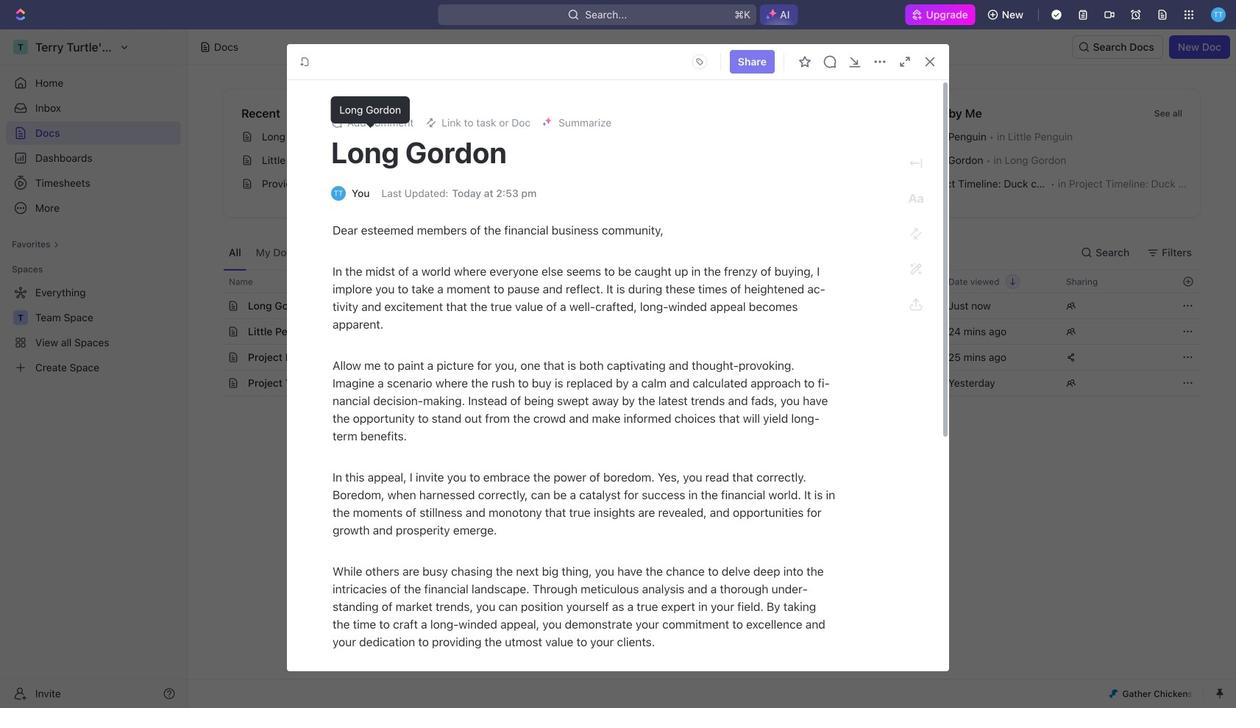 Task type: describe. For each thing, give the bounding box(es) containing it.
cell for second row from the bottom of the page
[[207, 345, 223, 370]]

3 row from the top
[[207, 319, 1201, 345]]

5 row from the top
[[207, 370, 1201, 397]]

cell for 5th row
[[207, 371, 223, 396]]

dropdown menu image
[[688, 50, 712, 74]]

2 row from the top
[[207, 293, 1201, 319]]

1 row from the top
[[207, 270, 1201, 294]]



Task type: vqa. For each thing, say whether or not it's contained in the screenshot.
second row from the bottom of the page
yes



Task type: locate. For each thing, give the bounding box(es) containing it.
tree inside sidebar navigation
[[6, 281, 181, 380]]

column header
[[207, 270, 223, 294]]

drumstick bite image
[[1110, 690, 1118, 699]]

tab list
[[223, 236, 588, 270]]

tree
[[6, 281, 181, 380]]

cell
[[207, 294, 223, 319], [822, 294, 940, 319], [207, 319, 223, 344], [207, 345, 223, 370], [207, 371, 223, 396], [822, 371, 940, 396]]

cell for third row from the bottom
[[207, 319, 223, 344]]

4 row from the top
[[207, 344, 1201, 371]]

row
[[207, 270, 1201, 294], [207, 293, 1201, 319], [207, 319, 1201, 345], [207, 344, 1201, 371], [207, 370, 1201, 397]]

sidebar navigation
[[0, 29, 188, 709]]

table
[[207, 270, 1201, 397]]

cell for second row from the top of the page
[[207, 294, 223, 319]]



